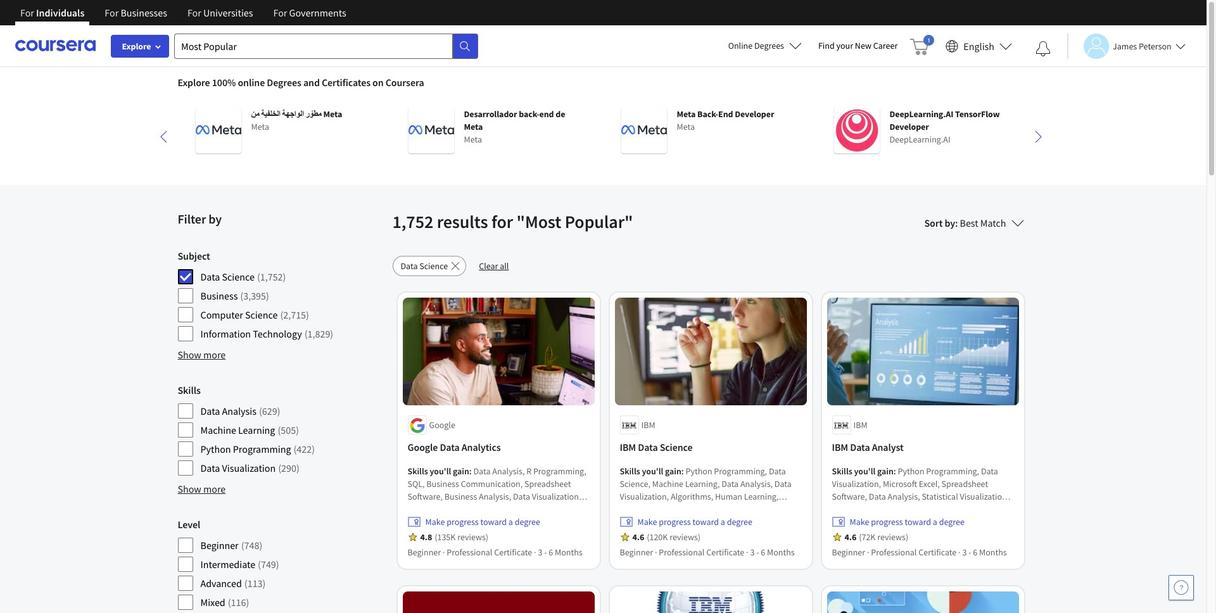 Task type: vqa. For each thing, say whether or not it's contained in the screenshot.
Included with
no



Task type: locate. For each thing, give the bounding box(es) containing it.
data
[[401, 260, 418, 272], [200, 270, 220, 283], [200, 405, 220, 417], [440, 441, 460, 454], [638, 441, 658, 454], [850, 441, 870, 454], [200, 462, 220, 474]]

3 for ibm data analyst
[[962, 547, 967, 558]]

None search field
[[174, 33, 478, 59]]

2 horizontal spatial toward
[[905, 516, 931, 528]]

find
[[818, 40, 835, 51]]

الواجهة
[[282, 108, 304, 120]]

6 for ibm data analyst
[[973, 547, 977, 558]]

explore
[[122, 41, 151, 52], [178, 76, 210, 89]]

1 a from the left
[[508, 516, 513, 528]]

a for google data analytics
[[508, 516, 513, 528]]

meta image for meta back-end developer meta
[[621, 108, 667, 153]]

: down analytics
[[469, 466, 472, 477]]

developer right deeplearning.ai image
[[890, 121, 929, 132]]

: down analyst
[[894, 466, 896, 477]]

: left best
[[955, 217, 958, 229]]

3 months from the left
[[979, 547, 1007, 558]]

)
[[283, 270, 286, 283], [266, 289, 269, 302], [306, 308, 309, 321], [330, 327, 333, 340], [277, 405, 280, 417], [296, 424, 299, 436], [312, 443, 315, 455], [296, 462, 299, 474], [259, 539, 262, 552], [276, 558, 279, 571], [263, 577, 266, 590], [246, 596, 249, 609]]

2 horizontal spatial meta image
[[621, 108, 667, 153]]

3 you'll from the left
[[854, 466, 876, 477]]

0 horizontal spatial explore
[[122, 41, 151, 52]]

1 degree from the left
[[515, 516, 540, 528]]

2 months from the left
[[767, 547, 795, 558]]

degree for ibm data science
[[727, 516, 752, 528]]

beginner down (120k
[[620, 547, 653, 558]]

0 horizontal spatial 6
[[549, 547, 553, 558]]

1 more from the top
[[203, 348, 226, 361]]

explore inside "dropdown button"
[[122, 41, 151, 52]]

beginner for google data analytics
[[408, 547, 441, 558]]

1 vertical spatial show more button
[[178, 481, 226, 497]]

by right sort
[[945, 217, 955, 229]]

0 vertical spatial deeplearning.ai
[[890, 108, 953, 120]]

2 horizontal spatial certificate
[[919, 547, 957, 558]]

0 horizontal spatial skills you'll gain :
[[408, 466, 473, 477]]

toward up 4.6 (120k reviews)
[[693, 516, 719, 528]]

analysis
[[222, 405, 256, 417]]

3,395
[[243, 289, 266, 302]]

you'll down ibm data analyst
[[854, 466, 876, 477]]

developer
[[735, 108, 774, 120], [890, 121, 929, 132]]

3 meta image from the left
[[621, 108, 667, 153]]

( down the intermediate ( 749 )
[[244, 577, 247, 590]]

information
[[200, 327, 251, 340]]

make up (120k
[[638, 516, 657, 528]]

skills for ibm data science
[[620, 466, 640, 477]]

peterson
[[1139, 40, 1172, 52]]

desarrollador back-end de meta meta
[[464, 108, 565, 145]]

gain for analyst
[[877, 466, 894, 477]]

end
[[539, 108, 554, 120]]

2 more from the top
[[203, 483, 226, 495]]

1 vertical spatial degrees
[[267, 76, 301, 89]]

0 horizontal spatial toward
[[480, 516, 507, 528]]

0 horizontal spatial -
[[544, 547, 547, 558]]

show up level
[[178, 483, 201, 495]]

1 beginner · professional certificate · 3 - 6 months from the left
[[408, 547, 583, 558]]

(120k
[[647, 532, 668, 543]]

advanced
[[200, 577, 242, 590]]

for left governments
[[273, 6, 287, 19]]

more down information
[[203, 348, 226, 361]]

you'll for analyst
[[854, 466, 876, 477]]

0 horizontal spatial 4.6
[[632, 532, 644, 543]]

python programming ( 422 )
[[200, 443, 315, 455]]

2 horizontal spatial degree
[[939, 516, 965, 528]]

english
[[964, 40, 994, 52]]

0 vertical spatial degrees
[[754, 40, 784, 51]]

you'll for science
[[642, 466, 663, 477]]

1 toward from the left
[[480, 516, 507, 528]]

1 gain from the left
[[453, 466, 469, 477]]

0 horizontal spatial degrees
[[267, 76, 301, 89]]

make progress toward a degree for ibm data science
[[638, 516, 752, 528]]

3 certificate from the left
[[919, 547, 957, 558]]

for left businesses
[[105, 6, 119, 19]]

show more up level
[[178, 483, 226, 495]]

0 vertical spatial show
[[178, 348, 201, 361]]

1 you'll from the left
[[430, 466, 451, 477]]

3 · from the left
[[655, 547, 657, 558]]

1 horizontal spatial 4.6
[[845, 532, 856, 543]]

reviews) for analytics
[[457, 532, 488, 543]]

career
[[873, 40, 898, 51]]

you'll down google data analytics
[[430, 466, 451, 477]]

gain down google data analytics
[[453, 466, 469, 477]]

toward up 4.8 (135k reviews)
[[480, 516, 507, 528]]

2 3 from the left
[[750, 547, 755, 558]]

2 progress from the left
[[659, 516, 691, 528]]

2 show more button from the top
[[178, 481, 226, 497]]

for left individuals
[[20, 6, 34, 19]]

3 professional from the left
[[871, 547, 917, 558]]

show more button down information
[[178, 347, 226, 362]]

google left analytics
[[408, 441, 438, 454]]

0 horizontal spatial professional
[[447, 547, 492, 558]]

science
[[419, 260, 448, 272], [222, 270, 255, 283], [245, 308, 278, 321], [660, 441, 693, 454]]

you'll
[[430, 466, 451, 477], [642, 466, 663, 477], [854, 466, 876, 477]]

3 make progress toward a degree from the left
[[850, 516, 965, 528]]

0 horizontal spatial gain
[[453, 466, 469, 477]]

0 vertical spatial developer
[[735, 108, 774, 120]]

1 make from the left
[[425, 516, 445, 528]]

degrees
[[754, 40, 784, 51], [267, 76, 301, 89]]

- for ibm data science
[[756, 547, 759, 558]]

skills down ibm data science
[[620, 466, 640, 477]]

1 horizontal spatial toward
[[693, 516, 719, 528]]

0 horizontal spatial 1,752
[[260, 270, 283, 283]]

2 horizontal spatial months
[[979, 547, 1007, 558]]

:
[[955, 217, 958, 229], [469, 466, 472, 477], [681, 466, 684, 477], [894, 466, 896, 477]]

results
[[437, 210, 488, 233]]

2 a from the left
[[721, 516, 725, 528]]

online
[[728, 40, 753, 51]]

0 horizontal spatial certificate
[[494, 547, 532, 558]]

1 show from the top
[[178, 348, 201, 361]]

english button
[[941, 25, 1017, 67]]

developer right end
[[735, 108, 774, 120]]

2 horizontal spatial skills you'll gain :
[[832, 466, 898, 477]]

for for individuals
[[20, 6, 34, 19]]

0 horizontal spatial a
[[508, 516, 513, 528]]

professional down 4.8 (135k reviews)
[[447, 547, 492, 558]]

beginner
[[200, 539, 239, 552], [408, 547, 441, 558], [620, 547, 653, 558], [832, 547, 865, 558]]

1 vertical spatial more
[[203, 483, 226, 495]]

1 horizontal spatial professional
[[659, 547, 705, 558]]

1,752
[[392, 210, 433, 233], [260, 270, 283, 283]]

beginner · professional certificate · 3 - 6 months down 4.6 (72k reviews)
[[832, 547, 1007, 558]]

explore left 100%
[[178, 76, 210, 89]]

: down ibm data science
[[681, 466, 684, 477]]

by for sort
[[945, 217, 955, 229]]

1 3 from the left
[[538, 547, 542, 558]]

2 6 from the left
[[761, 547, 765, 558]]

1 vertical spatial deeplearning.ai
[[890, 134, 951, 145]]

make progress toward a degree
[[425, 516, 540, 528], [638, 516, 752, 528], [850, 516, 965, 528]]

2 horizontal spatial professional
[[871, 547, 917, 558]]

data inside 'button'
[[401, 260, 418, 272]]

show notifications image
[[1036, 41, 1051, 56]]

0 vertical spatial show more
[[178, 348, 226, 361]]

0 horizontal spatial progress
[[447, 516, 479, 528]]

explore for explore
[[122, 41, 151, 52]]

3 - from the left
[[969, 547, 971, 558]]

3 3 from the left
[[962, 547, 967, 558]]

all
[[500, 260, 509, 272]]

gain down analyst
[[877, 466, 894, 477]]

2 horizontal spatial beginner · professional certificate · 3 - 6 months
[[832, 547, 1007, 558]]

degrees left and
[[267, 76, 301, 89]]

meta image for desarrollador back-end de meta meta
[[408, 108, 454, 153]]

0 horizontal spatial 3
[[538, 547, 542, 558]]

you'll down ibm data science
[[642, 466, 663, 477]]

skills group
[[178, 383, 385, 476]]

meta image
[[195, 108, 241, 153], [408, 108, 454, 153], [621, 108, 667, 153]]

6 · from the left
[[958, 547, 961, 558]]

1 progress from the left
[[447, 516, 479, 528]]

you'll for analytics
[[430, 466, 451, 477]]

skills you'll gain :
[[408, 466, 473, 477], [620, 466, 686, 477], [832, 466, 898, 477]]

0 vertical spatial 1,752
[[392, 210, 433, 233]]

1,752 up 3,395
[[260, 270, 283, 283]]

gain down ibm data science
[[665, 466, 681, 477]]

0 horizontal spatial beginner · professional certificate · 3 - 6 months
[[408, 547, 583, 558]]

skills you'll gain : down ibm data analyst
[[832, 466, 898, 477]]

explore down for businesses
[[122, 41, 151, 52]]

make up (72k
[[850, 516, 869, 528]]

"most
[[517, 210, 561, 233]]

data inside subject group
[[200, 270, 220, 283]]

1 make progress toward a degree from the left
[[425, 516, 540, 528]]

1 for from the left
[[20, 6, 34, 19]]

3 6 from the left
[[973, 547, 977, 558]]

3 a from the left
[[933, 516, 937, 528]]

professional down 4.6 (72k reviews)
[[871, 547, 917, 558]]

meta
[[323, 108, 342, 120], [677, 108, 696, 120], [251, 121, 269, 132], [464, 121, 483, 132], [677, 121, 695, 132], [464, 134, 482, 145]]

skills for ibm data analyst
[[832, 466, 852, 477]]

meta image for مطوّر الواجهة الخلفية من meta meta
[[195, 108, 241, 153]]

degree
[[515, 516, 540, 528], [727, 516, 752, 528], [939, 516, 965, 528]]

professional for science
[[659, 547, 705, 558]]

1 vertical spatial explore
[[178, 76, 210, 89]]

by right filter
[[208, 211, 222, 227]]

2 horizontal spatial reviews)
[[877, 532, 908, 543]]

beginner · professional certificate · 3 - 6 months down 4.6 (120k reviews)
[[620, 547, 795, 558]]

1 horizontal spatial skills you'll gain :
[[620, 466, 686, 477]]

0 horizontal spatial meta image
[[195, 108, 241, 153]]

749
[[261, 558, 276, 571]]

1 horizontal spatial months
[[767, 547, 795, 558]]

a
[[508, 516, 513, 528], [721, 516, 725, 528], [933, 516, 937, 528]]

2 beginner · professional certificate · 3 - 6 months from the left
[[620, 547, 795, 558]]

1 horizontal spatial a
[[721, 516, 725, 528]]

1 horizontal spatial make
[[638, 516, 657, 528]]

businesses
[[121, 6, 167, 19]]

make progress toward a degree up 4.8 (135k reviews)
[[425, 516, 540, 528]]

show for data visualization
[[178, 483, 201, 495]]

reviews) right (120k
[[670, 532, 701, 543]]

toward for ibm data analyst
[[905, 516, 931, 528]]

5 · from the left
[[867, 547, 869, 558]]

certificate
[[494, 547, 532, 558], [706, 547, 744, 558], [919, 547, 957, 558]]

professional down 4.6 (120k reviews)
[[659, 547, 705, 558]]

information technology ( 1,829 )
[[200, 327, 333, 340]]

0 horizontal spatial make
[[425, 516, 445, 528]]

beginner down (72k
[[832, 547, 865, 558]]

1 horizontal spatial degree
[[727, 516, 752, 528]]

make up 4.8
[[425, 516, 445, 528]]

1,752 up data science
[[392, 210, 433, 233]]

reviews)
[[457, 532, 488, 543], [670, 532, 701, 543], [877, 532, 908, 543]]

2 horizontal spatial gain
[[877, 466, 894, 477]]

1 horizontal spatial meta image
[[408, 108, 454, 153]]

4 for from the left
[[273, 6, 287, 19]]

data inside "link"
[[440, 441, 460, 454]]

james peterson
[[1113, 40, 1172, 52]]

(
[[257, 270, 260, 283], [240, 289, 243, 302], [280, 308, 283, 321], [304, 327, 308, 340], [259, 405, 262, 417], [278, 424, 281, 436], [294, 443, 297, 455], [278, 462, 281, 474], [241, 539, 244, 552], [258, 558, 261, 571], [244, 577, 247, 590], [228, 596, 231, 609]]

beginner up intermediate
[[200, 539, 239, 552]]

2 horizontal spatial 6
[[973, 547, 977, 558]]

certificate for google data analytics
[[494, 547, 532, 558]]

skills down google data analytics
[[408, 466, 428, 477]]

1 horizontal spatial gain
[[665, 466, 681, 477]]

1 vertical spatial google
[[408, 441, 438, 454]]

skills up machine at the bottom left of page
[[178, 384, 201, 397]]

3 reviews) from the left
[[877, 532, 908, 543]]

2 reviews) from the left
[[670, 532, 701, 543]]

1 vertical spatial developer
[[890, 121, 929, 132]]

2 4.6 from the left
[[845, 532, 856, 543]]

beginner down 4.8
[[408, 547, 441, 558]]

skills you'll gain : down google data analytics
[[408, 466, 473, 477]]

What do you want to learn? text field
[[174, 33, 453, 59]]

certificate for ibm data analyst
[[919, 547, 957, 558]]

2 horizontal spatial a
[[933, 516, 937, 528]]

1 horizontal spatial make progress toward a degree
[[638, 516, 752, 528]]

popular"
[[565, 210, 633, 233]]

0 vertical spatial explore
[[122, 41, 151, 52]]

1 horizontal spatial beginner · professional certificate · 3 - 6 months
[[620, 547, 795, 558]]

show more button up level
[[178, 481, 226, 497]]

for left universities
[[187, 6, 201, 19]]

2 horizontal spatial -
[[969, 547, 971, 558]]

3 beginner · professional certificate · 3 - 6 months from the left
[[832, 547, 1007, 558]]

1 6 from the left
[[549, 547, 553, 558]]

james
[[1113, 40, 1137, 52]]

universities
[[203, 6, 253, 19]]

1 vertical spatial show
[[178, 483, 201, 495]]

0 horizontal spatial you'll
[[430, 466, 451, 477]]

0 horizontal spatial by
[[208, 211, 222, 227]]

1 professional from the left
[[447, 547, 492, 558]]

0 horizontal spatial developer
[[735, 108, 774, 120]]

2 horizontal spatial 3
[[962, 547, 967, 558]]

0 horizontal spatial make progress toward a degree
[[425, 516, 540, 528]]

0 vertical spatial more
[[203, 348, 226, 361]]

end
[[718, 108, 733, 120]]

analytics
[[462, 441, 501, 454]]

show more down information
[[178, 348, 226, 361]]

beginner · professional certificate · 3 - 6 months
[[408, 547, 583, 558], [620, 547, 795, 558], [832, 547, 1007, 558]]

1 vertical spatial 1,752
[[260, 270, 283, 283]]

3
[[538, 547, 542, 558], [750, 547, 755, 558], [962, 547, 967, 558]]

1 months from the left
[[555, 547, 583, 558]]

back-
[[519, 108, 539, 120]]

gain
[[453, 466, 469, 477], [665, 466, 681, 477], [877, 466, 894, 477]]

1 horizontal spatial degrees
[[754, 40, 784, 51]]

progress up 4.6 (72k reviews)
[[871, 516, 903, 528]]

2 toward from the left
[[693, 516, 719, 528]]

2 horizontal spatial make
[[850, 516, 869, 528]]

1 certificate from the left
[[494, 547, 532, 558]]

·
[[443, 547, 445, 558], [534, 547, 536, 558], [655, 547, 657, 558], [746, 547, 748, 558], [867, 547, 869, 558], [958, 547, 961, 558]]

1 4.6 from the left
[[632, 532, 644, 543]]

python
[[200, 443, 231, 455]]

degrees right online at top right
[[754, 40, 784, 51]]

show more button for information
[[178, 347, 226, 362]]

( down programming
[[278, 462, 281, 474]]

coursera image
[[15, 36, 96, 56]]

intermediate
[[200, 558, 255, 571]]

1 skills you'll gain : from the left
[[408, 466, 473, 477]]

by for filter
[[208, 211, 222, 227]]

0 horizontal spatial degree
[[515, 516, 540, 528]]

google data analytics
[[408, 441, 501, 454]]

developer inside meta back-end developer meta
[[735, 108, 774, 120]]

2 - from the left
[[756, 547, 759, 558]]

ibm
[[641, 420, 655, 431], [853, 420, 867, 431], [620, 441, 636, 454], [832, 441, 848, 454]]

make progress toward a degree for google data analytics
[[425, 516, 540, 528]]

3 gain from the left
[[877, 466, 894, 477]]

2 meta image from the left
[[408, 108, 454, 153]]

3 degree from the left
[[939, 516, 965, 528]]

2 skills you'll gain : from the left
[[620, 466, 686, 477]]

skills down ibm data analyst
[[832, 466, 852, 477]]

show more button for data
[[178, 481, 226, 497]]

more down "python" at bottom left
[[203, 483, 226, 495]]

subject
[[178, 250, 210, 262]]

1 horizontal spatial -
[[756, 547, 759, 558]]

more for data
[[203, 483, 226, 495]]

skills for google data analytics
[[408, 466, 428, 477]]

beginner · professional certificate · 3 - 6 months down 4.8 (135k reviews)
[[408, 547, 583, 558]]

beginner · professional certificate · 3 - 6 months for ibm data science
[[620, 547, 795, 558]]

3 skills you'll gain : from the left
[[832, 466, 898, 477]]

make progress toward a degree up 4.6 (72k reviews)
[[850, 516, 965, 528]]

progress for analytics
[[447, 516, 479, 528]]

toward
[[480, 516, 507, 528], [693, 516, 719, 528], [905, 516, 931, 528]]

0 vertical spatial show more button
[[178, 347, 226, 362]]

0 horizontal spatial reviews)
[[457, 532, 488, 543]]

1 horizontal spatial by
[[945, 217, 955, 229]]

months for analyst
[[979, 547, 1007, 558]]

مطوّر
[[306, 108, 322, 120]]

reviews) right (135k
[[457, 532, 488, 543]]

2 gain from the left
[[665, 466, 681, 477]]

progress
[[447, 516, 479, 528], [659, 516, 691, 528], [871, 516, 903, 528]]

1 horizontal spatial reviews)
[[670, 532, 701, 543]]

1 horizontal spatial progress
[[659, 516, 691, 528]]

make progress toward a degree up 4.6 (120k reviews)
[[638, 516, 752, 528]]

computer science ( 2,715 )
[[200, 308, 309, 321]]

beginner for ibm data science
[[620, 547, 653, 558]]

2 for from the left
[[105, 6, 119, 19]]

beginner · professional certificate · 3 - 6 months for google data analytics
[[408, 547, 583, 558]]

1 - from the left
[[544, 547, 547, 558]]

3 for from the left
[[187, 6, 201, 19]]

professional
[[447, 547, 492, 558], [659, 547, 705, 558], [871, 547, 917, 558]]

google up google data analytics
[[429, 420, 455, 431]]

subject group
[[178, 248, 385, 342]]

show for information technology
[[178, 348, 201, 361]]

progress up 4.8 (135k reviews)
[[447, 516, 479, 528]]

2 certificate from the left
[[706, 547, 744, 558]]

0 vertical spatial google
[[429, 420, 455, 431]]

certificate for ibm data science
[[706, 547, 744, 558]]

james peterson button
[[1067, 33, 1186, 59]]

من
[[251, 108, 259, 120]]

3 progress from the left
[[871, 516, 903, 528]]

science inside 'button'
[[419, 260, 448, 272]]

4.6 for ibm data science
[[632, 532, 644, 543]]

1 · from the left
[[443, 547, 445, 558]]

3 make from the left
[[850, 516, 869, 528]]

( up 113
[[258, 558, 261, 571]]

3 toward from the left
[[905, 516, 931, 528]]

2 degree from the left
[[727, 516, 752, 528]]

2 you'll from the left
[[642, 466, 663, 477]]

2 show more from the top
[[178, 483, 226, 495]]

1 horizontal spatial certificate
[[706, 547, 744, 558]]

1 horizontal spatial 3
[[750, 547, 755, 558]]

4 · from the left
[[746, 547, 748, 558]]

toward up 4.6 (72k reviews)
[[905, 516, 931, 528]]

116
[[231, 596, 246, 609]]

2 make progress toward a degree from the left
[[638, 516, 752, 528]]

2 horizontal spatial make progress toward a degree
[[850, 516, 965, 528]]

more
[[203, 348, 226, 361], [203, 483, 226, 495]]

1 vertical spatial show more
[[178, 483, 226, 495]]

beginner ( 748 )
[[200, 539, 262, 552]]

skills you'll gain : down ibm data science
[[620, 466, 686, 477]]

reviews) right (72k
[[877, 532, 908, 543]]

explore 100% online degrees and certificates on coursera
[[178, 76, 424, 89]]

1 show more from the top
[[178, 348, 226, 361]]

0 horizontal spatial months
[[555, 547, 583, 558]]

data science button
[[392, 256, 466, 276]]

4.6
[[632, 532, 644, 543], [845, 532, 856, 543]]

by
[[208, 211, 222, 227], [945, 217, 955, 229]]

2 show from the top
[[178, 483, 201, 495]]

6 for ibm data science
[[761, 547, 765, 558]]

4.6 left (72k
[[845, 532, 856, 543]]

progress for science
[[659, 516, 691, 528]]

1 show more button from the top
[[178, 347, 226, 362]]

1 horizontal spatial you'll
[[642, 466, 663, 477]]

a for ibm data analyst
[[933, 516, 937, 528]]

1 horizontal spatial developer
[[890, 121, 929, 132]]

2 make from the left
[[638, 516, 657, 528]]

progress up 4.6 (120k reviews)
[[659, 516, 691, 528]]

show down information
[[178, 348, 201, 361]]

1 horizontal spatial 1,752
[[392, 210, 433, 233]]

1 horizontal spatial explore
[[178, 76, 210, 89]]

data science
[[401, 260, 448, 272]]

2 horizontal spatial progress
[[871, 516, 903, 528]]

make progress toward a degree for ibm data analyst
[[850, 516, 965, 528]]

1 horizontal spatial 6
[[761, 547, 765, 558]]

google inside "link"
[[408, 441, 438, 454]]

1 reviews) from the left
[[457, 532, 488, 543]]

( up technology at the left bottom
[[280, 308, 283, 321]]

1 meta image from the left
[[195, 108, 241, 153]]

2 professional from the left
[[659, 547, 705, 558]]

4.6 left (120k
[[632, 532, 644, 543]]

show more
[[178, 348, 226, 361], [178, 483, 226, 495]]

2 horizontal spatial you'll
[[854, 466, 876, 477]]



Task type: describe. For each thing, give the bounding box(es) containing it.
( down data science ( 1,752 )
[[240, 289, 243, 302]]

your
[[836, 40, 853, 51]]

for governments
[[273, 6, 346, 19]]

meta back-end developer meta
[[677, 108, 774, 132]]

4.8 (135k reviews)
[[420, 532, 488, 543]]

tensorflow
[[955, 108, 1000, 120]]

1,829
[[308, 327, 330, 340]]

banner navigation
[[10, 0, 356, 35]]

beginner · professional certificate · 3 - 6 months for ibm data analyst
[[832, 547, 1007, 558]]

machine
[[200, 424, 236, 436]]

make for science
[[638, 516, 657, 528]]

technology
[[253, 327, 302, 340]]

( up the intermediate ( 749 )
[[241, 539, 244, 552]]

back-
[[697, 108, 718, 120]]

3 for ibm data science
[[750, 547, 755, 558]]

science for computer science ( 2,715 )
[[245, 308, 278, 321]]

(135k
[[435, 532, 456, 543]]

a for ibm data science
[[721, 516, 725, 528]]

more for information
[[203, 348, 226, 361]]

best
[[960, 217, 978, 229]]

level
[[178, 518, 200, 531]]

مطوّر الواجهة الخلفية من meta meta
[[251, 108, 342, 132]]

degree for ibm data analyst
[[939, 516, 965, 528]]

beginner inside level group
[[200, 539, 239, 552]]

business
[[200, 289, 238, 302]]

data analysis ( 629 )
[[200, 405, 280, 417]]

ibm data science link
[[620, 440, 802, 455]]

online
[[238, 76, 265, 89]]

( right learning
[[278, 424, 281, 436]]

analyst
[[872, 441, 904, 454]]

1 deeplearning.ai from the top
[[890, 108, 953, 120]]

certificates
[[322, 76, 371, 89]]

show more for data visualization ( 290 )
[[178, 483, 226, 495]]

gain for analytics
[[453, 466, 469, 477]]

2 deeplearning.ai from the top
[[890, 134, 951, 145]]

intermediate ( 749 )
[[200, 558, 279, 571]]

explore button
[[111, 35, 169, 58]]

google data analytics link
[[408, 440, 589, 455]]

: for ibm data science
[[681, 466, 684, 477]]

: for google data analytics
[[469, 466, 472, 477]]

deeplearning.ai image
[[834, 108, 879, 153]]

make for analyst
[[850, 516, 869, 528]]

science for data science ( 1,752 )
[[222, 270, 255, 283]]

shopping cart: 1 item image
[[910, 35, 934, 55]]

ibm inside ibm data science link
[[620, 441, 636, 454]]

and
[[303, 76, 320, 89]]

explore for explore 100% online degrees and certificates on coursera
[[178, 76, 210, 89]]

clear
[[479, 260, 498, 272]]

100%
[[212, 76, 236, 89]]

google for google data analytics
[[408, 441, 438, 454]]

help center image
[[1174, 580, 1189, 595]]

individuals
[[36, 6, 84, 19]]

for for universities
[[187, 6, 201, 19]]

level group
[[178, 517, 385, 611]]

for businesses
[[105, 6, 167, 19]]

skills you'll gain : for science
[[620, 466, 686, 477]]

desarrollador
[[464, 108, 517, 120]]

4.6 (120k reviews)
[[632, 532, 701, 543]]

skills you'll gain : for analyst
[[832, 466, 898, 477]]

( up 3,395
[[257, 270, 260, 283]]

clear all
[[479, 260, 509, 272]]

4.6 for ibm data analyst
[[845, 532, 856, 543]]

months for analytics
[[555, 547, 583, 558]]

2 · from the left
[[534, 547, 536, 558]]

science for data science
[[419, 260, 448, 272]]

deeplearning.ai tensorflow developer deeplearning.ai
[[890, 108, 1000, 145]]

machine learning ( 505 )
[[200, 424, 299, 436]]

de
[[556, 108, 565, 120]]

الخلفية
[[261, 108, 280, 120]]

make for analytics
[[425, 516, 445, 528]]

find your new career
[[818, 40, 898, 51]]

422
[[297, 443, 312, 455]]

data visualization ( 290 )
[[200, 462, 299, 474]]

ibm data analyst
[[832, 441, 904, 454]]

professional for analytics
[[447, 547, 492, 558]]

113
[[247, 577, 263, 590]]

: for ibm data analyst
[[894, 466, 896, 477]]

for universities
[[187, 6, 253, 19]]

computer
[[200, 308, 243, 321]]

degree for google data analytics
[[515, 516, 540, 528]]

- for ibm data analyst
[[969, 547, 971, 558]]

( right 'mixed'
[[228, 596, 231, 609]]

new
[[855, 40, 872, 51]]

sort by : best match
[[924, 217, 1006, 229]]

professional for analyst
[[871, 547, 917, 558]]

gain for science
[[665, 466, 681, 477]]

( up learning
[[259, 405, 262, 417]]

4.8
[[420, 532, 432, 543]]

coursera
[[386, 76, 424, 89]]

skills inside group
[[178, 384, 201, 397]]

748
[[244, 539, 259, 552]]

for for businesses
[[105, 6, 119, 19]]

match
[[980, 217, 1006, 229]]

progress for analyst
[[871, 516, 903, 528]]

for
[[491, 210, 513, 233]]

for for governments
[[273, 6, 287, 19]]

toward for ibm data science
[[693, 516, 719, 528]]

months for science
[[767, 547, 795, 558]]

find your new career link
[[812, 38, 904, 54]]

( up 290
[[294, 443, 297, 455]]

developer inside deeplearning.ai tensorflow developer deeplearning.ai
[[890, 121, 929, 132]]

ibm data analyst link
[[832, 440, 1014, 455]]

programming
[[233, 443, 291, 455]]

degrees inside dropdown button
[[754, 40, 784, 51]]

3 for google data analytics
[[538, 547, 542, 558]]

business ( 3,395 )
[[200, 289, 269, 302]]

reviews) for analyst
[[877, 532, 908, 543]]

data science ( 1,752 )
[[200, 270, 286, 283]]

reviews) for science
[[670, 532, 701, 543]]

skills you'll gain : for analytics
[[408, 466, 473, 477]]

6 for google data analytics
[[549, 547, 553, 558]]

mixed ( 116 )
[[200, 596, 249, 609]]

advanced ( 113 )
[[200, 577, 266, 590]]

mixed
[[200, 596, 225, 609]]

1,752 results for "most popular"
[[392, 210, 633, 233]]

toward for google data analytics
[[480, 516, 507, 528]]

clear all button
[[471, 256, 516, 276]]

505
[[281, 424, 296, 436]]

filter by
[[178, 211, 222, 227]]

show more for information technology ( 1,829 )
[[178, 348, 226, 361]]

governments
[[289, 6, 346, 19]]

4.6 (72k reviews)
[[845, 532, 908, 543]]

1,752 inside subject group
[[260, 270, 283, 283]]

beginner for ibm data analyst
[[832, 547, 865, 558]]

290
[[281, 462, 296, 474]]

online degrees
[[728, 40, 784, 51]]

(72k
[[859, 532, 876, 543]]

google for google
[[429, 420, 455, 431]]

ibm inside the 'ibm data analyst' link
[[832, 441, 848, 454]]

sort
[[924, 217, 943, 229]]

- for google data analytics
[[544, 547, 547, 558]]

learning
[[238, 424, 275, 436]]

( down 2,715
[[304, 327, 308, 340]]

for individuals
[[20, 6, 84, 19]]



